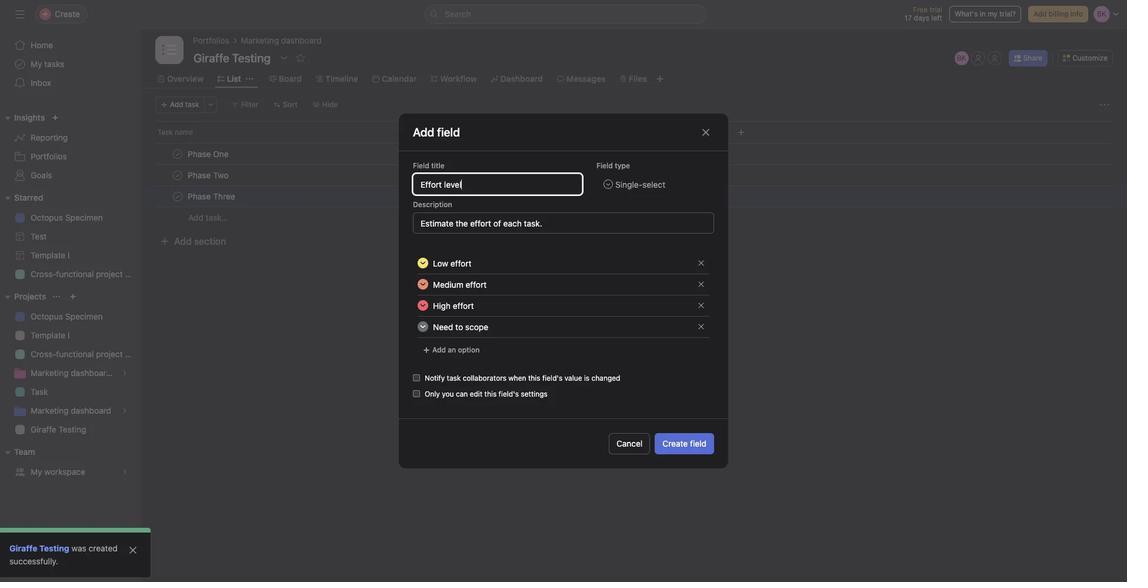Task type: locate. For each thing, give the bounding box(es) containing it.
this up settings at the left
[[528, 374, 541, 383]]

1 template from the top
[[31, 250, 65, 260]]

completed checkbox inside phase one cell
[[171, 147, 185, 161]]

team button
[[0, 445, 35, 459]]

my workspace
[[31, 467, 85, 477]]

plan for cross-functional project plan 'link' in starred element
[[125, 269, 141, 279]]

marketing down task link
[[31, 406, 69, 416]]

1 vertical spatial octopus specimen
[[31, 311, 103, 321]]

portfolios inside insights element
[[31, 151, 67, 161]]

remove option image for 2nd 'type an option name' "field" from the bottom of the add field dialog
[[698, 302, 705, 309]]

octopus down projects
[[31, 311, 63, 321]]

pr
[[527, 170, 534, 179]]

field for field type
[[597, 161, 613, 170]]

specimen up dashboards
[[65, 311, 103, 321]]

0 vertical spatial marketing dashboard
[[241, 35, 322, 45]]

0 vertical spatial marketing dashboard link
[[241, 34, 322, 47]]

portfolios link down reporting
[[7, 147, 134, 166]]

2 remove option image from the top
[[698, 281, 705, 288]]

0 horizontal spatial field's
[[499, 390, 519, 398]]

0 vertical spatial functional
[[56, 269, 94, 279]]

0 vertical spatial this
[[528, 374, 541, 383]]

specimen inside projects element
[[65, 311, 103, 321]]

1 vertical spatial portfolios
[[31, 151, 67, 161]]

giraffe up successfully.
[[9, 543, 37, 553]]

0 vertical spatial giraffe testing link
[[7, 420, 134, 439]]

task inside row
[[158, 128, 173, 137]]

1 horizontal spatial marketing dashboard link
[[241, 34, 322, 47]]

dashboards
[[71, 368, 116, 378]]

task link
[[7, 383, 134, 401]]

field title
[[413, 161, 445, 170]]

0 vertical spatial cross-functional project plan
[[31, 269, 141, 279]]

cross-
[[31, 269, 56, 279], [31, 349, 56, 359]]

portfolios
[[193, 35, 229, 45], [31, 151, 67, 161]]

nov left 26
[[593, 192, 606, 201]]

functional down test link
[[56, 269, 94, 279]]

completed image inside phase three cell
[[171, 189, 185, 203]]

task inside button
[[185, 100, 199, 109]]

1 vertical spatial portfolios link
[[7, 147, 134, 166]]

1 vertical spatial template
[[31, 330, 65, 340]]

field for field title
[[413, 161, 430, 170]]

1 vertical spatial template i link
[[7, 326, 134, 345]]

giraffe testing up successfully.
[[9, 543, 69, 553]]

my tasks link
[[7, 55, 134, 74]]

1 cross-functional project plan from the top
[[31, 269, 141, 279]]

1 horizontal spatial field
[[597, 161, 613, 170]]

giraffe testing up teams element
[[31, 424, 86, 434]]

dashboard down task link
[[71, 406, 111, 416]]

completed checkbox inside phase two cell
[[171, 168, 185, 182]]

1 completed checkbox from the top
[[171, 147, 185, 161]]

1 vertical spatial nov
[[593, 171, 606, 180]]

add field dialog
[[399, 114, 729, 469]]

1 vertical spatial my
[[31, 467, 42, 477]]

create field
[[663, 438, 707, 449]]

2 type an option name field from the top
[[428, 274, 693, 294]]

task left name at the left top
[[158, 128, 173, 137]]

2 completed image from the top
[[171, 189, 185, 203]]

what's in my trial?
[[955, 9, 1016, 18]]

dashboard inside projects element
[[71, 406, 111, 416]]

my left tasks
[[31, 59, 42, 69]]

0 vertical spatial field's
[[543, 374, 563, 383]]

cross-functional project plan up dashboards
[[31, 349, 141, 359]]

remove option image for first 'type an option name' "field"
[[698, 260, 705, 267]]

1 my from the top
[[31, 59, 42, 69]]

0 vertical spatial project
[[96, 269, 123, 279]]

0 horizontal spatial marketing dashboard
[[31, 406, 111, 416]]

plan inside starred element
[[125, 269, 141, 279]]

i inside projects element
[[68, 330, 70, 340]]

0 vertical spatial cross-
[[31, 269, 56, 279]]

1 remove option image from the top
[[698, 260, 705, 267]]

free trial 17 days left
[[905, 5, 943, 22]]

add inside dialog
[[433, 346, 446, 354]]

cross-functional project plan link down test link
[[7, 265, 141, 284]]

project inside starred element
[[96, 269, 123, 279]]

workflow
[[441, 74, 477, 84]]

giraffe testing link up successfully.
[[9, 543, 69, 553]]

template i down test in the top left of the page
[[31, 250, 70, 260]]

1 vertical spatial completed checkbox
[[171, 168, 185, 182]]

octopus inside starred element
[[31, 212, 63, 222]]

dashboard up the add to starred image
[[281, 35, 322, 45]]

add an option
[[433, 346, 480, 354]]

portfolios link
[[193, 34, 229, 47], [7, 147, 134, 166]]

1 vertical spatial specimen
[[65, 311, 103, 321]]

plan inside projects element
[[125, 349, 141, 359]]

completed checkbox down task name
[[171, 147, 185, 161]]

1 vertical spatial functional
[[56, 349, 94, 359]]

1 horizontal spatial marketing dashboard
[[241, 35, 322, 45]]

share
[[1024, 54, 1043, 62]]

octopus specimen down projects
[[31, 311, 103, 321]]

1 vertical spatial task
[[31, 387, 48, 397]]

1 vertical spatial cross-functional project plan link
[[7, 345, 141, 364]]

1 plan from the top
[[125, 269, 141, 279]]

0 vertical spatial template i link
[[7, 246, 134, 265]]

task down marketing dashboards link
[[31, 387, 48, 397]]

1 field from the left
[[413, 161, 430, 170]]

template i link down test in the top left of the page
[[7, 246, 134, 265]]

1 vertical spatial giraffe testing link
[[9, 543, 69, 553]]

1 cross- from the top
[[31, 269, 56, 279]]

0 vertical spatial plan
[[125, 269, 141, 279]]

projects element
[[0, 286, 141, 441]]

0 horizontal spatial marketing dashboard link
[[7, 401, 134, 420]]

i up marketing dashboards
[[68, 330, 70, 340]]

giraffe testing inside projects element
[[31, 424, 86, 434]]

plan
[[125, 269, 141, 279], [125, 349, 141, 359]]

field up nov 18
[[597, 161, 613, 170]]

cross-functional project plan link up marketing dashboards
[[7, 345, 141, 364]]

cross- inside starred element
[[31, 269, 56, 279]]

1 horizontal spatial portfolios link
[[193, 34, 229, 47]]

trial
[[930, 5, 943, 14]]

giraffe
[[31, 424, 56, 434], [9, 543, 37, 553]]

0 vertical spatial template i
[[31, 250, 70, 260]]

1 horizontal spatial field's
[[543, 374, 563, 383]]

project up dashboards
[[96, 349, 123, 359]]

1 cross-functional project plan link from the top
[[7, 265, 141, 284]]

1 completed image from the top
[[171, 168, 185, 182]]

0 vertical spatial task
[[185, 100, 199, 109]]

task inside projects element
[[31, 387, 48, 397]]

specimen inside starred element
[[65, 212, 103, 222]]

project
[[96, 269, 123, 279], [96, 349, 123, 359]]

tasks
[[44, 59, 64, 69]]

functional
[[56, 269, 94, 279], [56, 349, 94, 359]]

nov for nov 21
[[593, 150, 606, 158]]

notify
[[425, 374, 445, 383]]

testing inside projects element
[[59, 424, 86, 434]]

1 vertical spatial remove option image
[[698, 281, 705, 288]]

testing up invite
[[39, 543, 69, 553]]

cross-functional project plan link
[[7, 265, 141, 284], [7, 345, 141, 364]]

list
[[227, 74, 241, 84]]

cross- inside projects element
[[31, 349, 56, 359]]

3 type an option name field from the top
[[428, 295, 693, 315]]

template i link up marketing dashboards
[[7, 326, 134, 345]]

insights element
[[0, 107, 141, 187]]

completed image inside phase two cell
[[171, 168, 185, 182]]

1 specimen from the top
[[65, 212, 103, 222]]

1 vertical spatial task
[[447, 374, 461, 383]]

marketing dashboard link inside projects element
[[7, 401, 134, 420]]

0 vertical spatial giraffe
[[31, 424, 56, 434]]

1 vertical spatial marketing dashboard link
[[7, 401, 134, 420]]

2 cross-functional project plan from the top
[[31, 349, 141, 359]]

add an option button
[[418, 342, 485, 358]]

completed image for pr
[[171, 168, 185, 182]]

octopus specimen up test link
[[31, 212, 103, 222]]

task down overview at the left top of page
[[185, 100, 199, 109]]

nov
[[593, 150, 606, 158], [593, 171, 606, 180], [593, 192, 606, 201]]

2 octopus specimen link from the top
[[7, 307, 134, 326]]

this right "edit"
[[485, 390, 497, 398]]

1 vertical spatial octopus specimen link
[[7, 307, 134, 326]]

cross- up projects
[[31, 269, 56, 279]]

completed image
[[171, 147, 185, 161]]

1 horizontal spatial task
[[158, 128, 173, 137]]

testing up teams element
[[59, 424, 86, 434]]

marketing dashboards link
[[7, 364, 134, 383]]

row containing ja
[[141, 143, 1128, 165]]

2 template i from the top
[[31, 330, 70, 340]]

0 vertical spatial task
[[158, 128, 173, 137]]

2 plan from the top
[[125, 349, 141, 359]]

0 vertical spatial my
[[31, 59, 42, 69]]

project down test link
[[96, 269, 123, 279]]

this
[[528, 374, 541, 383], [485, 390, 497, 398]]

template inside projects element
[[31, 330, 65, 340]]

21
[[608, 150, 616, 158]]

1 i from the top
[[68, 250, 70, 260]]

global element
[[0, 29, 141, 99]]

portfolios up list link
[[193, 35, 229, 45]]

files
[[629, 74, 647, 84]]

cross- up marketing dashboards link
[[31, 349, 56, 359]]

my tasks
[[31, 59, 64, 69]]

0 horizontal spatial task
[[31, 387, 48, 397]]

None text field
[[191, 47, 274, 68]]

octopus
[[31, 212, 63, 222], [31, 311, 63, 321]]

field's down "when"
[[499, 390, 519, 398]]

marketing up list
[[241, 35, 279, 45]]

specimen for test
[[65, 212, 103, 222]]

1 vertical spatial project
[[96, 349, 123, 359]]

1 vertical spatial i
[[68, 330, 70, 340]]

1 vertical spatial cross-
[[31, 349, 56, 359]]

marketing dashboard up the add to starred image
[[241, 35, 322, 45]]

my down team
[[31, 467, 42, 477]]

1 vertical spatial completed image
[[171, 189, 185, 203]]

octopus specimen link down projects
[[7, 307, 134, 326]]

0 vertical spatial cross-functional project plan link
[[7, 265, 141, 284]]

Phase Two text field
[[185, 169, 232, 181]]

nov 18
[[593, 171, 616, 180]]

cancel button
[[609, 433, 651, 454]]

nov 26
[[593, 192, 617, 201]]

1 vertical spatial octopus
[[31, 311, 63, 321]]

1 functional from the top
[[56, 269, 94, 279]]

2 my from the top
[[31, 467, 42, 477]]

only
[[425, 390, 440, 398]]

1 vertical spatial plan
[[125, 349, 141, 359]]

0 vertical spatial specimen
[[65, 212, 103, 222]]

octopus specimen link
[[7, 208, 134, 227], [7, 307, 134, 326]]

was created successfully.
[[9, 543, 118, 566]]

add left section
[[174, 236, 192, 247]]

fr
[[528, 192, 533, 200]]

0 vertical spatial testing
[[59, 424, 86, 434]]

2 octopus from the top
[[31, 311, 63, 321]]

giraffe up team
[[31, 424, 56, 434]]

2 cross-functional project plan link from the top
[[7, 345, 141, 364]]

1 template i from the top
[[31, 250, 70, 260]]

Only you can edit this field's settings checkbox
[[413, 390, 420, 397]]

field's
[[543, 374, 563, 383], [499, 390, 519, 398]]

add left an
[[433, 346, 446, 354]]

test link
[[7, 227, 134, 246]]

1 horizontal spatial dashboard
[[281, 35, 322, 45]]

title
[[432, 161, 445, 170]]

team
[[14, 447, 35, 457]]

octopus specimen link up test in the top left of the page
[[7, 208, 134, 227]]

marketing up task link
[[31, 368, 69, 378]]

add for add an option
[[433, 346, 446, 354]]

functional inside projects element
[[56, 349, 94, 359]]

2 i from the top
[[68, 330, 70, 340]]

completed image left 'phase three' text box
[[171, 189, 185, 203]]

field left title
[[413, 161, 430, 170]]

0 horizontal spatial this
[[485, 390, 497, 398]]

add to starred image
[[296, 53, 306, 62]]

octopus specimen inside starred element
[[31, 212, 103, 222]]

marketing dashboard
[[241, 35, 322, 45], [31, 406, 111, 416]]

template i inside projects element
[[31, 330, 70, 340]]

2 cross- from the top
[[31, 349, 56, 359]]

2 field from the left
[[597, 161, 613, 170]]

my
[[988, 9, 998, 18]]

add inside row
[[188, 212, 204, 222]]

add for add section
[[174, 236, 192, 247]]

cross-functional project plan for cross-functional project plan 'link' in the projects element
[[31, 349, 141, 359]]

0 vertical spatial portfolios
[[193, 35, 229, 45]]

octopus up test in the top left of the page
[[31, 212, 63, 222]]

0 vertical spatial octopus specimen link
[[7, 208, 134, 227]]

field
[[413, 161, 430, 170], [597, 161, 613, 170]]

i
[[68, 250, 70, 260], [68, 330, 70, 340]]

completed image down completed icon
[[171, 168, 185, 182]]

1 octopus specimen link from the top
[[7, 208, 134, 227]]

1 vertical spatial marketing dashboard
[[31, 406, 111, 416]]

field's left value
[[543, 374, 563, 383]]

1 octopus specimen from the top
[[31, 212, 103, 222]]

1 horizontal spatial task
[[447, 374, 461, 383]]

cross-functional project plan inside projects element
[[31, 349, 141, 359]]

starred element
[[0, 187, 141, 286]]

add
[[1034, 9, 1047, 18], [170, 100, 183, 109], [188, 212, 204, 222], [174, 236, 192, 247], [433, 346, 446, 354]]

row
[[155, 142, 1114, 144], [141, 143, 1128, 165], [141, 164, 1128, 186], [141, 185, 1128, 207]]

home
[[31, 40, 53, 50]]

1 horizontal spatial this
[[528, 374, 541, 383]]

james
[[540, 149, 561, 158]]

i down test link
[[68, 250, 70, 260]]

octopus specimen for test
[[31, 212, 103, 222]]

my inside global element
[[31, 59, 42, 69]]

1 nov from the top
[[593, 150, 606, 158]]

0 vertical spatial template
[[31, 250, 65, 260]]

trial?
[[1000, 9, 1016, 18]]

3 nov from the top
[[593, 192, 606, 201]]

giraffe testing link up teams element
[[7, 420, 134, 439]]

1 vertical spatial this
[[485, 390, 497, 398]]

completed image for fr
[[171, 189, 185, 203]]

my workspace link
[[7, 463, 134, 481]]

overview
[[167, 74, 204, 84]]

2 template from the top
[[31, 330, 65, 340]]

marketing dashboards
[[31, 368, 116, 378]]

dashboard link
[[491, 72, 543, 85]]

specimen
[[65, 212, 103, 222], [65, 311, 103, 321]]

0 vertical spatial portfolios link
[[193, 34, 229, 47]]

2 octopus specimen from the top
[[31, 311, 103, 321]]

octopus specimen for template i
[[31, 311, 103, 321]]

octopus inside projects element
[[31, 311, 63, 321]]

octopus specimen inside projects element
[[31, 311, 103, 321]]

template i up marketing dashboards link
[[31, 330, 70, 340]]

1 vertical spatial dashboard
[[71, 406, 111, 416]]

template down test in the top left of the page
[[31, 250, 65, 260]]

1 octopus from the top
[[31, 212, 63, 222]]

free
[[914, 5, 928, 14]]

portfolios down reporting
[[31, 151, 67, 161]]

my inside teams element
[[31, 467, 42, 477]]

2 nov from the top
[[593, 171, 606, 180]]

remove option image
[[698, 260, 705, 267], [698, 281, 705, 288], [698, 302, 705, 309]]

giraffe testing
[[31, 424, 86, 434], [9, 543, 69, 553]]

2 vertical spatial nov
[[593, 192, 606, 201]]

0 horizontal spatial dashboard
[[71, 406, 111, 416]]

0 vertical spatial octopus
[[31, 212, 63, 222]]

0 horizontal spatial field
[[413, 161, 430, 170]]

Completed checkbox
[[171, 147, 185, 161], [171, 168, 185, 182]]

Type an option name field
[[428, 253, 693, 273], [428, 274, 693, 294], [428, 295, 693, 315], [428, 317, 693, 337]]

task inside add field dialog
[[447, 374, 461, 383]]

hide sidebar image
[[15, 9, 25, 19]]

only you can edit this field's settings
[[425, 390, 548, 398]]

2 completed checkbox from the top
[[171, 168, 185, 182]]

add billing info button
[[1029, 6, 1089, 22]]

task up you at the left of page
[[447, 374, 461, 383]]

template down projects
[[31, 330, 65, 340]]

0 vertical spatial nov
[[593, 150, 606, 158]]

is
[[584, 374, 590, 383]]

portfolios link up list link
[[193, 34, 229, 47]]

1 vertical spatial cross-functional project plan
[[31, 349, 141, 359]]

an
[[448, 346, 456, 354]]

0 vertical spatial i
[[68, 250, 70, 260]]

left
[[932, 14, 943, 22]]

completed image
[[171, 168, 185, 182], [171, 189, 185, 203]]

marketing
[[241, 35, 279, 45], [31, 368, 69, 378], [31, 406, 69, 416]]

add task… button
[[188, 211, 228, 224]]

close image
[[128, 546, 138, 555]]

1 vertical spatial template i
[[31, 330, 70, 340]]

0 vertical spatial dashboard
[[281, 35, 322, 45]]

2 specimen from the top
[[65, 311, 103, 321]]

functional up marketing dashboards
[[56, 349, 94, 359]]

0 vertical spatial remove option image
[[698, 260, 705, 267]]

add for add task…
[[188, 212, 204, 222]]

completed checkbox down completed icon
[[171, 168, 185, 182]]

0 horizontal spatial portfolios
[[31, 151, 67, 161]]

marketing dashboard link down marketing dashboards link
[[7, 401, 134, 420]]

Completed checkbox
[[171, 189, 185, 203]]

add down overview link
[[170, 100, 183, 109]]

add left task…
[[188, 212, 204, 222]]

cross-functional project plan down test link
[[31, 269, 141, 279]]

specimen up test link
[[65, 212, 103, 222]]

3 remove option image from the top
[[698, 302, 705, 309]]

0 horizontal spatial task
[[185, 100, 199, 109]]

cross-functional project plan inside starred element
[[31, 269, 141, 279]]

2 vertical spatial remove option image
[[698, 302, 705, 309]]

add left billing
[[1034, 9, 1047, 18]]

2 functional from the top
[[56, 349, 94, 359]]

template i
[[31, 250, 70, 260], [31, 330, 70, 340]]

1 vertical spatial field's
[[499, 390, 519, 398]]

marketing dashboard down task link
[[31, 406, 111, 416]]

0 vertical spatial octopus specimen
[[31, 212, 103, 222]]

template i link
[[7, 246, 134, 265], [7, 326, 134, 345]]

row containing fr
[[141, 185, 1128, 207]]

0 vertical spatial giraffe testing
[[31, 424, 86, 434]]

add for add task
[[170, 100, 183, 109]]

0 vertical spatial completed checkbox
[[171, 147, 185, 161]]

0 horizontal spatial portfolios link
[[7, 147, 134, 166]]

1 vertical spatial giraffe
[[9, 543, 37, 553]]

0 vertical spatial completed image
[[171, 168, 185, 182]]

nov left the 21
[[593, 150, 606, 158]]

None text field
[[413, 212, 715, 234]]

marketing dashboard link up the add to starred image
[[241, 34, 322, 47]]

nov left 18
[[593, 171, 606, 180]]

1 project from the top
[[96, 269, 123, 279]]

board link
[[269, 72, 302, 85]]



Task type: describe. For each thing, give the bounding box(es) containing it.
1 horizontal spatial portfolios
[[193, 35, 229, 45]]

phase one cell
[[141, 143, 519, 165]]

task for add
[[185, 100, 199, 109]]

messages
[[567, 74, 606, 84]]

was
[[72, 543, 86, 553]]

portfolios link inside insights element
[[7, 147, 134, 166]]

test
[[31, 231, 47, 241]]

specimen for template i
[[65, 311, 103, 321]]

search button
[[425, 5, 707, 24]]

octopus specimen link for test
[[7, 208, 134, 227]]

Notify task collaborators when this field's value is changed checkbox
[[413, 374, 420, 381]]

task for task name
[[158, 128, 173, 137]]

17
[[905, 14, 912, 22]]

Phase One text field
[[185, 148, 232, 160]]

notify task collaborators when this field's value is changed
[[425, 374, 621, 383]]

in
[[980, 9, 986, 18]]

nov for nov 18
[[593, 171, 606, 180]]

giraffe inside projects element
[[31, 424, 56, 434]]

invite button
[[11, 556, 62, 577]]

list link
[[218, 72, 241, 85]]

octopus for starred
[[31, 212, 63, 222]]

phase three cell
[[141, 185, 519, 207]]

created
[[89, 543, 118, 553]]

calendar link
[[373, 72, 417, 85]]

name
[[175, 128, 193, 137]]

calendar
[[382, 74, 417, 84]]

search list box
[[425, 5, 707, 24]]

add task
[[170, 100, 199, 109]]

starred
[[14, 192, 43, 202]]

create
[[663, 438, 688, 449]]

add task button
[[155, 97, 205, 113]]

projects button
[[0, 290, 46, 304]]

task for notify
[[447, 374, 461, 383]]

octopus specimen link for template i
[[7, 307, 134, 326]]

this for when
[[528, 374, 541, 383]]

board
[[279, 74, 302, 84]]

nov for nov 26
[[593, 192, 606, 201]]

remove option image
[[698, 323, 705, 330]]

task for task
[[31, 387, 48, 397]]

workflow link
[[431, 72, 477, 85]]

add task…
[[188, 212, 228, 222]]

invite
[[33, 562, 54, 572]]

2 template i link from the top
[[7, 326, 134, 345]]

when
[[509, 374, 527, 383]]

goals link
[[7, 166, 134, 185]]

1 vertical spatial giraffe testing
[[9, 543, 69, 553]]

1 vertical spatial marketing
[[31, 368, 69, 378]]

workspace
[[44, 467, 85, 477]]

single-select
[[616, 179, 666, 189]]

cross-functional project plan link inside starred element
[[7, 265, 141, 284]]

template i inside starred element
[[31, 250, 70, 260]]

template inside starred element
[[31, 250, 65, 260]]

1 vertical spatial testing
[[39, 543, 69, 553]]

days
[[914, 14, 930, 22]]

functional inside starred element
[[56, 269, 94, 279]]

inbox
[[31, 78, 51, 88]]

1 template i link from the top
[[7, 246, 134, 265]]

add section button
[[155, 231, 231, 252]]

field's for settings
[[499, 390, 519, 398]]

2 vertical spatial marketing
[[31, 406, 69, 416]]

files link
[[620, 72, 647, 85]]

dashboard
[[501, 74, 543, 84]]

section
[[194, 236, 226, 247]]

goals
[[31, 170, 52, 180]]

value
[[565, 374, 582, 383]]

add field
[[413, 125, 460, 139]]

teams element
[[0, 441, 141, 484]]

collaborators
[[463, 374, 507, 383]]

search
[[445, 9, 471, 19]]

my for my tasks
[[31, 59, 42, 69]]

2 project from the top
[[96, 349, 123, 359]]

remove option image for third 'type an option name' "field" from the bottom
[[698, 281, 705, 288]]

can
[[456, 390, 468, 398]]

header untitled section tree grid
[[141, 143, 1128, 228]]

26
[[608, 192, 617, 201]]

successfully.
[[9, 556, 58, 566]]

projects
[[14, 291, 46, 301]]

4 type an option name field from the top
[[428, 317, 693, 337]]

plan for cross-functional project plan 'link' in the projects element
[[125, 349, 141, 359]]

insights button
[[0, 111, 45, 125]]

cross-functional project plan for cross-functional project plan 'link' in starred element
[[31, 269, 141, 279]]

ja
[[526, 149, 534, 158]]

nov 21
[[593, 150, 616, 158]]

list image
[[162, 43, 177, 57]]

i inside starred element
[[68, 250, 70, 260]]

add section
[[174, 236, 226, 247]]

settings
[[521, 390, 548, 398]]

field type
[[597, 161, 630, 170]]

Phase Three text field
[[185, 190, 239, 202]]

type
[[615, 161, 630, 170]]

reporting
[[31, 132, 68, 142]]

field's for value
[[543, 374, 563, 383]]

row containing pr
[[141, 164, 1128, 186]]

completed checkbox for ja
[[171, 147, 185, 161]]

create field button
[[655, 433, 715, 454]]

share button
[[1009, 50, 1048, 67]]

billing
[[1049, 9, 1069, 18]]

add task… row
[[141, 207, 1128, 228]]

timeline link
[[316, 72, 358, 85]]

insights
[[14, 112, 45, 122]]

add for add billing info
[[1034, 9, 1047, 18]]

phase two cell
[[141, 164, 519, 186]]

timeline
[[325, 74, 358, 84]]

changed
[[592, 374, 621, 383]]

close this dialog image
[[702, 127, 711, 137]]

1 type an option name field from the top
[[428, 253, 693, 273]]

Priority, Stage, Status… text field
[[413, 174, 583, 195]]

marketing dashboard inside projects element
[[31, 406, 111, 416]]

octopus for projects
[[31, 311, 63, 321]]

description
[[413, 200, 452, 209]]

edit
[[470, 390, 483, 398]]

messages link
[[557, 72, 606, 85]]

18
[[608, 171, 616, 180]]

completed checkbox for pr
[[171, 168, 185, 182]]

add billing info
[[1034, 9, 1084, 18]]

cancel
[[617, 438, 643, 449]]

overview link
[[158, 72, 204, 85]]

0 vertical spatial marketing
[[241, 35, 279, 45]]

task name row
[[141, 121, 1128, 143]]

single-
[[616, 179, 643, 189]]

fr button
[[523, 189, 586, 203]]

bk button
[[955, 51, 969, 65]]

this for edit
[[485, 390, 497, 398]]

you
[[442, 390, 454, 398]]

select
[[643, 179, 666, 189]]

cross-functional project plan link inside projects element
[[7, 345, 141, 364]]

my for my workspace
[[31, 467, 42, 477]]



Task type: vqa. For each thing, say whether or not it's contained in the screenshot.
TS button
no



